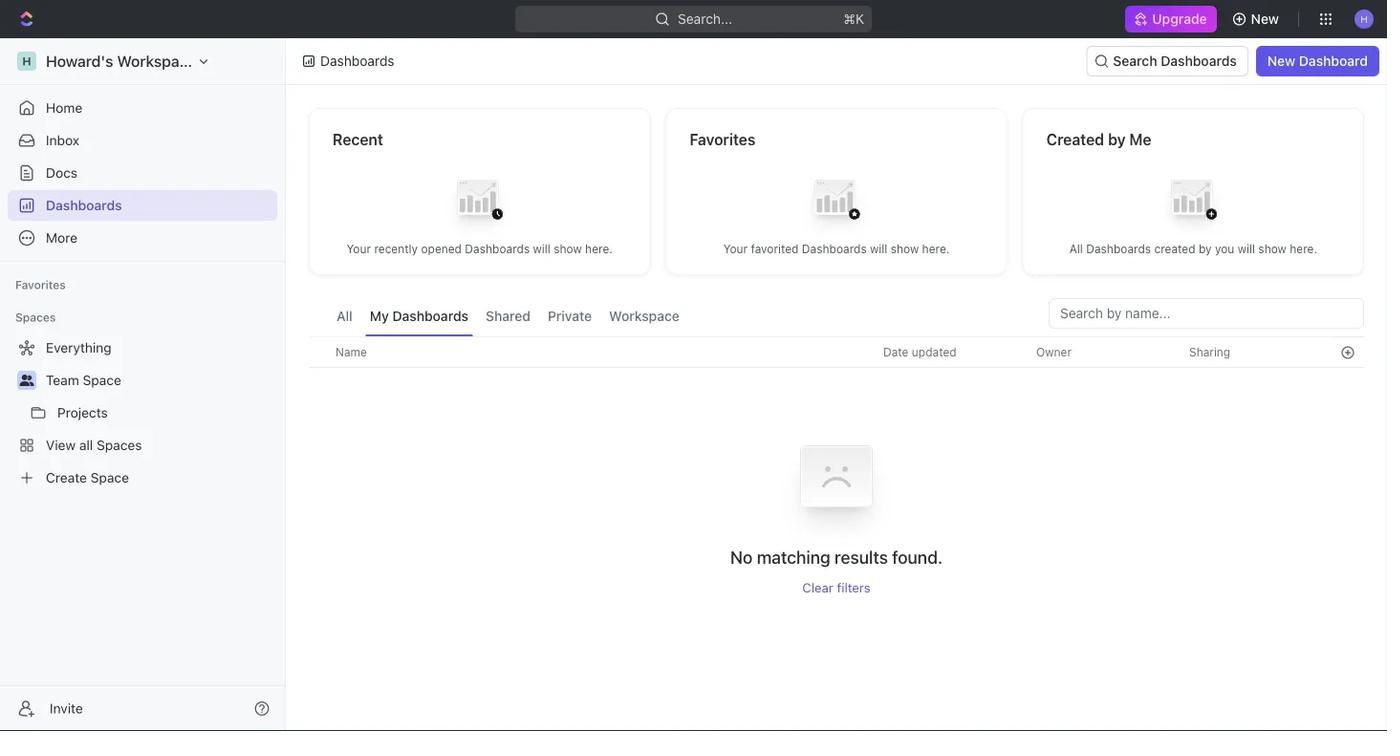 Task type: locate. For each thing, give the bounding box(es) containing it.
team
[[46, 372, 79, 388]]

space down view all spaces
[[91, 470, 129, 486]]

created by me
[[1046, 130, 1152, 149]]

tree
[[8, 333, 277, 493]]

your left recently
[[347, 242, 371, 256]]

1 vertical spatial space
[[91, 470, 129, 486]]

shared button
[[481, 298, 535, 337]]

0 horizontal spatial spaces
[[15, 311, 56, 324]]

h up dashboard
[[1361, 13, 1368, 24]]

new
[[1251, 11, 1279, 27], [1267, 53, 1296, 69]]

sidebar navigation
[[0, 38, 290, 731]]

all button
[[332, 298, 357, 337]]

results
[[835, 547, 888, 568]]

favorites
[[690, 130, 756, 149], [15, 278, 66, 292]]

1 horizontal spatial favorites
[[690, 130, 756, 149]]

1 horizontal spatial all
[[1069, 242, 1083, 256]]

2 horizontal spatial will
[[1238, 242, 1255, 256]]

2 show from the left
[[891, 242, 919, 256]]

space
[[83, 372, 121, 388], [91, 470, 129, 486]]

your favorited dashboards will show here.
[[723, 242, 950, 256]]

spaces
[[15, 311, 56, 324], [97, 437, 142, 453]]

1 vertical spatial favorites
[[15, 278, 66, 292]]

1 vertical spatial by
[[1199, 242, 1212, 256]]

favorited
[[751, 242, 799, 256]]

new inside button
[[1251, 11, 1279, 27]]

1 horizontal spatial spaces
[[97, 437, 142, 453]]

more
[[46, 230, 77, 246]]

here.
[[585, 242, 613, 256], [922, 242, 950, 256], [1290, 242, 1317, 256]]

by left you
[[1199, 242, 1212, 256]]

1 horizontal spatial workspace
[[609, 308, 680, 324]]

your left favorited
[[723, 242, 748, 256]]

favorites button
[[8, 273, 73, 296]]

0 vertical spatial workspace
[[117, 52, 196, 70]]

will up private
[[533, 242, 551, 256]]

1 horizontal spatial here.
[[922, 242, 950, 256]]

h inside dropdown button
[[1361, 13, 1368, 24]]

create space link
[[8, 463, 273, 493]]

row containing name
[[309, 337, 1364, 368]]

more button
[[8, 223, 277, 253]]

workspace up home link
[[117, 52, 196, 70]]

0 horizontal spatial here.
[[585, 242, 613, 256]]

shared
[[486, 308, 531, 324]]

2 your from the left
[[723, 242, 748, 256]]

dashboards down no recent dashboards image
[[465, 242, 530, 256]]

new button
[[1224, 4, 1291, 34]]

h button
[[1349, 4, 1380, 34]]

1 horizontal spatial will
[[870, 242, 888, 256]]

view all spaces
[[46, 437, 142, 453]]

will right you
[[1238, 242, 1255, 256]]

1 vertical spatial all
[[337, 308, 353, 324]]

2 horizontal spatial here.
[[1290, 242, 1317, 256]]

h inside "sidebar" navigation
[[22, 54, 31, 68]]

0 vertical spatial new
[[1251, 11, 1279, 27]]

by left me
[[1108, 130, 1126, 149]]

my dashboards button
[[365, 298, 473, 337]]

0 horizontal spatial show
[[554, 242, 582, 256]]

1 horizontal spatial show
[[891, 242, 919, 256]]

tree containing everything
[[8, 333, 277, 493]]

no matching results found. row
[[309, 420, 1364, 596]]

1 horizontal spatial h
[[1361, 13, 1368, 24]]

0 vertical spatial by
[[1108, 130, 1126, 149]]

1 horizontal spatial by
[[1199, 242, 1212, 256]]

tab list
[[332, 298, 684, 337]]

found.
[[892, 547, 943, 568]]

created
[[1046, 130, 1104, 149]]

recent
[[333, 130, 383, 149]]

0 vertical spatial space
[[83, 372, 121, 388]]

everything
[[46, 340, 112, 356]]

3 here. from the left
[[1290, 242, 1317, 256]]

recently
[[374, 242, 418, 256]]

no created by me dashboards image
[[1155, 165, 1232, 241]]

space inside "link"
[[83, 372, 121, 388]]

my dashboards
[[370, 308, 468, 324]]

1 horizontal spatial your
[[723, 242, 748, 256]]

0 horizontal spatial by
[[1108, 130, 1126, 149]]

workspace inside workspace button
[[609, 308, 680, 324]]

filters
[[837, 580, 871, 596]]

new dashboard button
[[1256, 46, 1380, 76]]

dashboards
[[320, 53, 394, 69], [1161, 53, 1237, 69], [46, 197, 122, 213], [465, 242, 530, 256], [802, 242, 867, 256], [1086, 242, 1151, 256], [392, 308, 468, 324]]

Search by name... text field
[[1060, 299, 1353, 328]]

sharing
[[1189, 346, 1231, 359]]

1 your from the left
[[347, 242, 371, 256]]

search...
[[678, 11, 732, 27]]

0 horizontal spatial will
[[533, 242, 551, 256]]

new down new button
[[1267, 53, 1296, 69]]

your
[[347, 242, 371, 256], [723, 242, 748, 256]]

show
[[554, 242, 582, 256], [891, 242, 919, 256], [1258, 242, 1287, 256]]

you
[[1215, 242, 1234, 256]]

0 horizontal spatial favorites
[[15, 278, 66, 292]]

new for new dashboard
[[1267, 53, 1296, 69]]

tree inside "sidebar" navigation
[[8, 333, 277, 493]]

workspace
[[117, 52, 196, 70], [609, 308, 680, 324]]

your for recent
[[347, 242, 371, 256]]

workspace inside "sidebar" navigation
[[117, 52, 196, 70]]

workspace button
[[604, 298, 684, 337]]

spaces right the 'all'
[[97, 437, 142, 453]]

will down no favorited dashboards image
[[870, 242, 888, 256]]

by
[[1108, 130, 1126, 149], [1199, 242, 1212, 256]]

0 horizontal spatial your
[[347, 242, 371, 256]]

date updated button
[[872, 337, 968, 367]]

row
[[309, 337, 1364, 368]]

home link
[[8, 93, 277, 123]]

new inside "button"
[[1267, 53, 1296, 69]]

0 vertical spatial h
[[1361, 13, 1368, 24]]

your recently opened dashboards will show here.
[[347, 242, 613, 256]]

dashboards left created
[[1086, 242, 1151, 256]]

new up new dashboard at the top
[[1251, 11, 1279, 27]]

1 vertical spatial workspace
[[609, 308, 680, 324]]

dashboards up the more
[[46, 197, 122, 213]]

2 horizontal spatial show
[[1258, 242, 1287, 256]]

user group image
[[20, 375, 34, 386]]

0 horizontal spatial workspace
[[117, 52, 196, 70]]

date updated
[[883, 346, 957, 359]]

1 vertical spatial new
[[1267, 53, 1296, 69]]

all
[[79, 437, 93, 453]]

dashboard
[[1299, 53, 1368, 69]]

invite
[[50, 701, 83, 717]]

space up projects
[[83, 372, 121, 388]]

view all spaces link
[[8, 430, 273, 461]]

all
[[1069, 242, 1083, 256], [337, 308, 353, 324]]

1 vertical spatial spaces
[[97, 437, 142, 453]]

new for new
[[1251, 11, 1279, 27]]

date
[[883, 346, 909, 359]]

clear filters button
[[802, 580, 871, 596]]

0 horizontal spatial h
[[22, 54, 31, 68]]

spaces down the favorites button
[[15, 311, 56, 324]]

workspace right private
[[609, 308, 680, 324]]

1 vertical spatial h
[[22, 54, 31, 68]]

h left howard's
[[22, 54, 31, 68]]

will
[[533, 242, 551, 256], [870, 242, 888, 256], [1238, 242, 1255, 256]]

0 horizontal spatial all
[[337, 308, 353, 324]]

0 vertical spatial all
[[1069, 242, 1083, 256]]

all inside button
[[337, 308, 353, 324]]

h
[[1361, 13, 1368, 24], [22, 54, 31, 68]]



Task type: vqa. For each thing, say whether or not it's contained in the screenshot.
by
yes



Task type: describe. For each thing, give the bounding box(es) containing it.
team space link
[[46, 365, 273, 396]]

1 here. from the left
[[585, 242, 613, 256]]

1 show from the left
[[554, 242, 582, 256]]

1 will from the left
[[533, 242, 551, 256]]

2 here. from the left
[[922, 242, 950, 256]]

opened
[[421, 242, 462, 256]]

home
[[46, 100, 82, 116]]

name
[[336, 346, 367, 359]]

favorites inside button
[[15, 278, 66, 292]]

no matching results found.
[[730, 547, 943, 568]]

dashboards down upgrade
[[1161, 53, 1237, 69]]

owner
[[1036, 346, 1072, 359]]

created
[[1154, 242, 1195, 256]]

dashboards inside "sidebar" navigation
[[46, 197, 122, 213]]

matching
[[757, 547, 830, 568]]

search dashboards
[[1113, 53, 1237, 69]]

projects link
[[57, 398, 273, 428]]

all for all dashboards created by you will show here.
[[1069, 242, 1083, 256]]

upgrade link
[[1126, 6, 1217, 33]]

private
[[548, 308, 592, 324]]

create
[[46, 470, 87, 486]]

howard's workspace, , element
[[17, 52, 36, 71]]

updated
[[912, 346, 957, 359]]

dashboards down no favorited dashboards image
[[802, 242, 867, 256]]

clear filters
[[802, 580, 871, 596]]

dashboards right my
[[392, 308, 468, 324]]

clear
[[802, 580, 834, 596]]

3 show from the left
[[1258, 242, 1287, 256]]

search
[[1113, 53, 1157, 69]]

howard's
[[46, 52, 113, 70]]

new dashboard
[[1267, 53, 1368, 69]]

no matching results found. table
[[309, 337, 1364, 596]]

view
[[46, 437, 76, 453]]

team space
[[46, 372, 121, 388]]

me
[[1130, 130, 1152, 149]]

everything link
[[8, 333, 273, 363]]

tab list containing all
[[332, 298, 684, 337]]

no data image
[[779, 420, 894, 546]]

howard's workspace
[[46, 52, 196, 70]]

your for favorites
[[723, 242, 748, 256]]

all dashboards created by you will show here.
[[1069, 242, 1317, 256]]

all for all
[[337, 308, 353, 324]]

my
[[370, 308, 389, 324]]

⌘k
[[843, 11, 864, 27]]

search dashboards button
[[1086, 46, 1248, 76]]

docs link
[[8, 158, 277, 188]]

space for create space
[[91, 470, 129, 486]]

0 vertical spatial spaces
[[15, 311, 56, 324]]

dashboards link
[[8, 190, 277, 221]]

inbox
[[46, 132, 79, 148]]

2 will from the left
[[870, 242, 888, 256]]

docs
[[46, 165, 77, 181]]

dashboards up recent
[[320, 53, 394, 69]]

private button
[[543, 298, 597, 337]]

projects
[[57, 405, 108, 421]]

0 vertical spatial favorites
[[690, 130, 756, 149]]

create space
[[46, 470, 129, 486]]

spaces inside tree
[[97, 437, 142, 453]]

no favorited dashboards image
[[798, 165, 875, 241]]

no
[[730, 547, 753, 568]]

upgrade
[[1152, 11, 1207, 27]]

no recent dashboards image
[[441, 165, 518, 241]]

space for team space
[[83, 372, 121, 388]]

3 will from the left
[[1238, 242, 1255, 256]]

inbox link
[[8, 125, 277, 156]]



